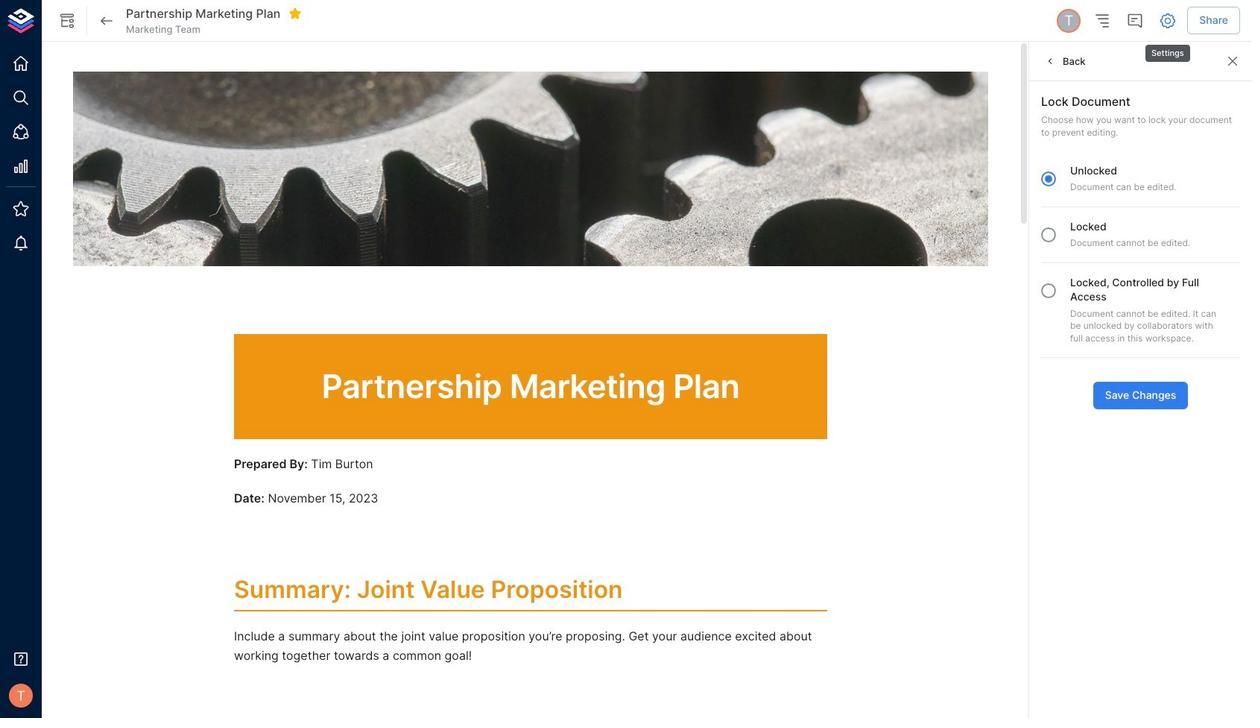 Task type: locate. For each thing, give the bounding box(es) containing it.
tooltip
[[1145, 34, 1192, 64]]

remove favorite image
[[289, 7, 302, 20]]

option group
[[1034, 163, 1241, 370]]

show wiki image
[[58, 12, 76, 29]]



Task type: vqa. For each thing, say whether or not it's contained in the screenshot.
Remove Bookmark 'image' on the left
no



Task type: describe. For each thing, give the bounding box(es) containing it.
go back image
[[98, 12, 116, 29]]

comments image
[[1127, 12, 1145, 29]]

table of contents image
[[1094, 12, 1112, 29]]

settings image
[[1160, 12, 1178, 29]]



